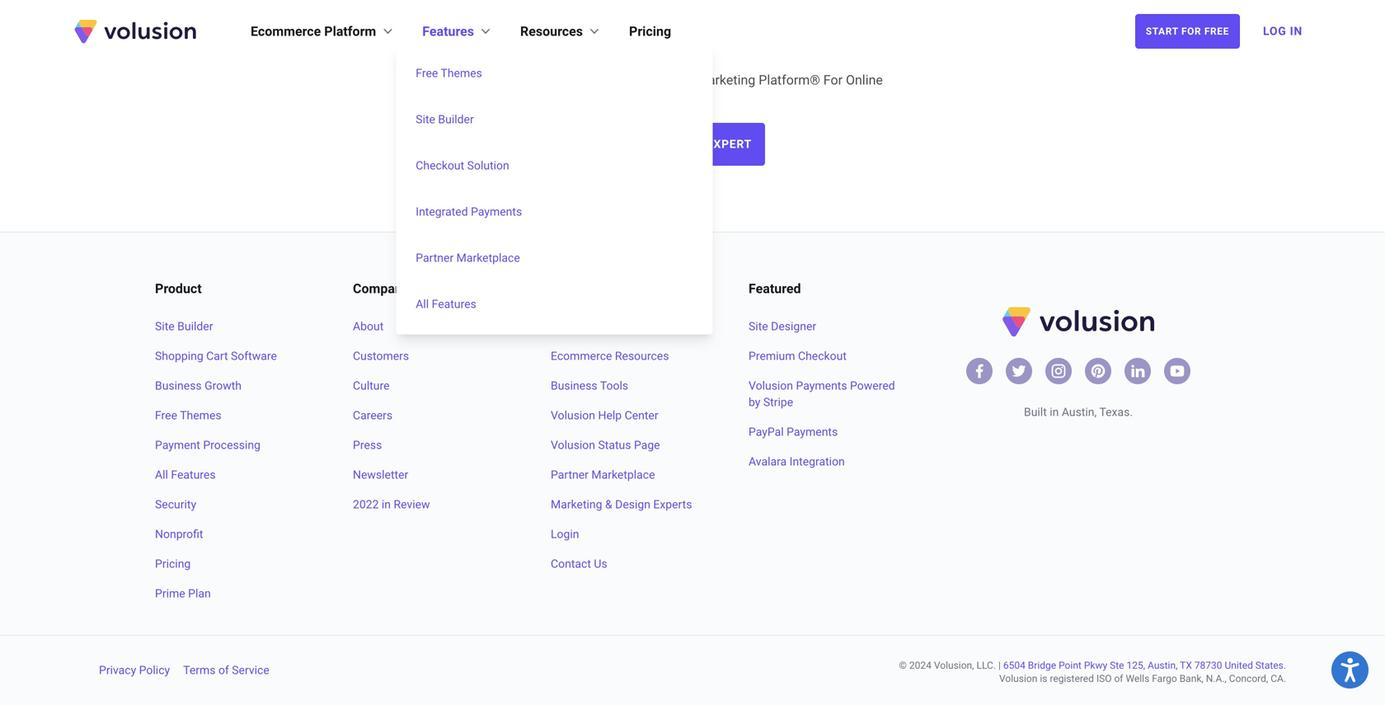 Task type: describe. For each thing, give the bounding box(es) containing it.
pkwy
[[1084, 660, 1108, 671]]

status
[[598, 438, 631, 452]]

newsletter
[[353, 468, 408, 482]]

0 horizontal spatial pricing link
[[155, 556, 313, 572]]

volusion,
[[934, 660, 974, 671]]

1 vertical spatial resources
[[615, 349, 669, 363]]

features inside dropdown button
[[423, 24, 474, 39]]

talk to an expert link
[[620, 123, 765, 166]]

with
[[623, 72, 650, 88]]

software
[[231, 349, 277, 363]]

log in
[[1264, 24, 1303, 38]]

about
[[353, 320, 384, 333]]

press link
[[353, 437, 511, 454]]

about link
[[353, 318, 511, 335]]

blog
[[551, 320, 574, 333]]

talk to an expert
[[633, 137, 752, 151]]

online
[[846, 72, 883, 88]]

1 horizontal spatial site builder
[[416, 113, 474, 126]]

6504 bridge point pkwy ste 125, austin, tx 78730 united states. link
[[1004, 660, 1287, 671]]

stores
[[674, 92, 712, 108]]

0 vertical spatial free themes link
[[403, 50, 706, 96]]

ecommerce platform
[[251, 24, 376, 39]]

plan
[[188, 587, 211, 600]]

product
[[155, 281, 202, 297]]

0 vertical spatial builder
[[438, 113, 474, 126]]

resources inside dropdown button
[[520, 24, 583, 39]]

bank,
[[1180, 673, 1204, 685]]

processing
[[203, 438, 261, 452]]

culture
[[353, 379, 390, 393]]

78730
[[1195, 660, 1223, 671]]

site designer
[[749, 320, 817, 333]]

0 vertical spatial partner
[[416, 251, 454, 265]]

privacy
[[99, 664, 136, 677]]

careers
[[353, 409, 393, 422]]

volusion payments powered by stripe link
[[749, 378, 907, 411]]

marketing & design experts
[[551, 498, 692, 511]]

youtube image
[[1170, 363, 1186, 379]]

start for free link
[[1136, 14, 1240, 49]]

ecommerce for ecommerce resources
[[551, 349, 612, 363]]

registered
[[1050, 673, 1094, 685]]

2022 in review link
[[353, 497, 511, 513]]

pricing for pricing link to the left
[[155, 557, 191, 571]]

avalara integration link
[[749, 454, 907, 470]]

.
[[994, 660, 996, 671]]

states.
[[1256, 660, 1287, 671]]

1 vertical spatial builder
[[177, 320, 213, 333]]

1 vertical spatial all features
[[155, 468, 216, 482]]

login link
[[551, 526, 709, 543]]

1 horizontal spatial themes
[[441, 66, 482, 80]]

contact us
[[551, 557, 608, 571]]

for
[[1182, 26, 1202, 37]]

payment
[[155, 438, 200, 452]]

0 vertical spatial pricing link
[[629, 21, 671, 41]]

volusion for volusion status page
[[551, 438, 596, 452]]

iso
[[1097, 673, 1112, 685]]

business for ecommerce resources
[[551, 379, 598, 393]]

0 vertical spatial partner marketplace link
[[403, 235, 706, 281]]

premium checkout
[[749, 349, 847, 363]]

© 2024 volusion, llc . | 6504 bridge point pkwy ste 125, austin, tx 78730 united states. volusion is registered iso of wells fargo bank, n.a., concord, ca.
[[899, 660, 1287, 685]]

powered
[[850, 379, 895, 393]]

tx
[[1180, 660, 1193, 671]]

125,
[[1127, 660, 1146, 671]]

1 horizontal spatial all
[[416, 297, 429, 311]]

by
[[749, 395, 761, 409]]

an
[[686, 137, 703, 151]]

us
[[594, 557, 608, 571]]

login
[[551, 527, 579, 541]]

resources button
[[520, 21, 603, 41]]

bridge
[[1028, 660, 1057, 671]]

service
[[232, 664, 270, 677]]

0 vertical spatial free
[[416, 66, 438, 80]]

volusion for volusion payments powered by stripe
[[749, 379, 793, 393]]

security
[[155, 498, 196, 511]]

pinterest image
[[1090, 363, 1107, 379]]

terms of service link
[[183, 662, 270, 679]]

solution
[[467, 159, 510, 172]]

log
[[1264, 24, 1287, 38]]

ecommerce resources
[[551, 349, 669, 363]]

business growth
[[155, 379, 242, 393]]

0 vertical spatial marketplace
[[457, 251, 520, 265]]

ca.
[[1271, 673, 1287, 685]]

1 horizontal spatial marketplace
[[592, 468, 655, 482]]

shopping cart software
[[155, 349, 277, 363]]

paypal payments link
[[749, 424, 907, 440]]

business tools
[[551, 379, 629, 393]]

0 horizontal spatial free themes
[[155, 409, 222, 422]]

1 vertical spatial free themes link
[[155, 407, 313, 424]]

wells
[[1126, 673, 1150, 685]]

customers link
[[353, 348, 511, 365]]

need
[[515, 15, 599, 48]]

payments for integrated
[[471, 205, 522, 219]]

1 horizontal spatial all features
[[416, 297, 477, 311]]

in for austin,
[[1050, 405, 1059, 419]]

paypal payments
[[749, 425, 838, 439]]

site for product
[[155, 320, 175, 333]]

your
[[536, 72, 563, 88]]

avalara integration
[[749, 455, 845, 468]]

marketing & design experts link
[[551, 497, 709, 513]]

integrated payments
[[416, 205, 522, 219]]

payment processing
[[155, 438, 261, 452]]

1 vertical spatial partner marketplace
[[551, 468, 655, 482]]

help?
[[782, 15, 871, 48]]

growth
[[205, 379, 242, 393]]

press
[[353, 438, 382, 452]]

paypal
[[749, 425, 784, 439]]

volusion inside © 2024 volusion, llc . | 6504 bridge point pkwy ste 125, austin, tx 78730 united states. volusion is registered iso of wells fargo bank, n.a., concord, ca.
[[1000, 673, 1038, 685]]

all features link for the topmost partner marketplace link
[[403, 281, 706, 327]]

terms
[[183, 664, 216, 677]]

united
[[1225, 660, 1254, 671]]

checkout solution
[[416, 159, 510, 172]]

1 horizontal spatial free themes
[[416, 66, 482, 80]]

open accessibe: accessibility options, statement and help image
[[1341, 658, 1360, 682]]

start for free
[[1146, 26, 1230, 37]]



Task type: locate. For each thing, give the bounding box(es) containing it.
1 horizontal spatial austin,
[[1148, 660, 1178, 671]]

all features
[[416, 297, 477, 311], [155, 468, 216, 482]]

avalara
[[749, 455, 787, 468]]

1 vertical spatial themes
[[180, 409, 222, 422]]

the
[[653, 72, 675, 88]]

contact
[[551, 557, 591, 571]]

volusion down business tools
[[551, 409, 596, 422]]

2 vertical spatial payments
[[787, 425, 838, 439]]

designer
[[771, 320, 817, 333]]

n.a.,
[[1206, 673, 1227, 685]]

shopping cart software link
[[155, 348, 313, 365]]

0 vertical spatial pricing
[[629, 24, 671, 39]]

marketing up #1
[[607, 15, 774, 48]]

6504
[[1004, 660, 1026, 671]]

1 vertical spatial site builder link
[[155, 318, 313, 335]]

point
[[1059, 660, 1082, 671]]

marketing
[[607, 15, 774, 48], [697, 72, 756, 88], [551, 498, 603, 511]]

free themes link down need
[[403, 50, 706, 96]]

austin, left texas.
[[1062, 405, 1097, 419]]

0 vertical spatial austin,
[[1062, 405, 1097, 419]]

integration
[[790, 455, 845, 468]]

builder up shopping
[[177, 320, 213, 333]]

business left the tools
[[551, 379, 598, 393]]

ecommerce left platform
[[251, 24, 321, 39]]

volusion left status
[[551, 438, 596, 452]]

instagram image
[[1051, 363, 1067, 379]]

pricing link up the the
[[629, 21, 671, 41]]

partner down integrated
[[416, 251, 454, 265]]

1 vertical spatial checkout
[[798, 349, 847, 363]]

free themes link up processing
[[155, 407, 313, 424]]

site up checkout solution
[[416, 113, 435, 126]]

0 vertical spatial partner marketplace
[[416, 251, 520, 265]]

start
[[1146, 26, 1179, 37]]

free up 'payment'
[[155, 409, 177, 422]]

design
[[615, 498, 651, 511]]

austin, inside © 2024 volusion, llc . | 6504 bridge point pkwy ste 125, austin, tx 78730 united states. volusion is registered iso of wells fargo bank, n.a., concord, ca.
[[1148, 660, 1178, 671]]

all up security
[[155, 468, 168, 482]]

1 horizontal spatial pricing link
[[629, 21, 671, 41]]

0 horizontal spatial of
[[219, 664, 229, 677]]

pricing for top pricing link
[[629, 24, 671, 39]]

2 vertical spatial features
[[171, 468, 216, 482]]

business down shopping
[[155, 379, 202, 393]]

prime
[[155, 587, 185, 600]]

company
[[353, 281, 409, 297]]

of down ste
[[1115, 673, 1124, 685]]

0 horizontal spatial site
[[155, 320, 175, 333]]

themes down the features dropdown button
[[441, 66, 482, 80]]

1 horizontal spatial resources
[[615, 349, 669, 363]]

marketing inside 'link'
[[551, 498, 603, 511]]

#1
[[678, 72, 694, 88]]

0 horizontal spatial site builder link
[[155, 318, 313, 335]]

talk
[[633, 137, 664, 151]]

ecommerce for ecommerce platform
[[251, 24, 321, 39]]

business for shopping cart software
[[155, 379, 202, 393]]

1 vertical spatial partner marketplace link
[[551, 467, 709, 483]]

all features link for payment processing link
[[155, 467, 313, 483]]

in
[[1050, 405, 1059, 419], [382, 498, 391, 511]]

all
[[416, 297, 429, 311], [155, 468, 168, 482]]

1 vertical spatial all
[[155, 468, 168, 482]]

pricing up "prime"
[[155, 557, 191, 571]]

0 vertical spatial payments
[[471, 205, 522, 219]]

facebook image
[[972, 363, 988, 379]]

0 horizontal spatial free
[[155, 409, 177, 422]]

marketplace down integrated payments
[[457, 251, 520, 265]]

volusion for volusion help center
[[551, 409, 596, 422]]

linkedin image
[[1130, 363, 1146, 379]]

business inside grow your business with the #1 marketing platform® for online stores
[[566, 72, 620, 88]]

prime plan
[[155, 587, 211, 600]]

2 vertical spatial marketing
[[551, 498, 603, 511]]

2 horizontal spatial site
[[749, 320, 768, 333]]

partner marketplace down integrated payments
[[416, 251, 520, 265]]

|
[[999, 660, 1001, 671]]

payments for volusion
[[796, 379, 848, 393]]

1 horizontal spatial pricing
[[629, 24, 671, 39]]

partner
[[416, 251, 454, 265], [551, 468, 589, 482]]

ecommerce inside dropdown button
[[251, 24, 321, 39]]

ste
[[1110, 660, 1125, 671]]

volusion
[[749, 379, 793, 393], [551, 409, 596, 422], [551, 438, 596, 452], [1000, 673, 1038, 685]]

in right 2022
[[382, 498, 391, 511]]

twitter image
[[1011, 363, 1028, 379]]

free themes down business growth
[[155, 409, 222, 422]]

of inside © 2024 volusion, llc . | 6504 bridge point pkwy ste 125, austin, tx 78730 united states. volusion is registered iso of wells fargo bank, n.a., concord, ca.
[[1115, 673, 1124, 685]]

terms of service
[[183, 664, 270, 677]]

privacy policy
[[99, 664, 170, 677]]

site up premium
[[749, 320, 768, 333]]

0 vertical spatial all features
[[416, 297, 477, 311]]

1 horizontal spatial site
[[416, 113, 435, 126]]

0 vertical spatial marketing
[[607, 15, 774, 48]]

in right built
[[1050, 405, 1059, 419]]

payments
[[471, 205, 522, 219], [796, 379, 848, 393], [787, 425, 838, 439]]

culture link
[[353, 378, 511, 394]]

builder up checkout solution
[[438, 113, 474, 126]]

0 vertical spatial site builder
[[416, 113, 474, 126]]

0 horizontal spatial all features link
[[155, 467, 313, 483]]

1 horizontal spatial builder
[[438, 113, 474, 126]]

site builder up checkout solution
[[416, 113, 474, 126]]

in for review
[[382, 498, 391, 511]]

blog link
[[551, 318, 709, 335]]

payments up integration in the bottom of the page
[[787, 425, 838, 439]]

1 horizontal spatial all features link
[[403, 281, 706, 327]]

0 horizontal spatial in
[[382, 498, 391, 511]]

expert
[[707, 137, 752, 151]]

1 vertical spatial free
[[155, 409, 177, 422]]

ecommerce
[[251, 24, 321, 39], [551, 349, 612, 363]]

&
[[605, 498, 613, 511]]

fargo
[[1152, 673, 1178, 685]]

0 horizontal spatial themes
[[180, 409, 222, 422]]

1 horizontal spatial in
[[1050, 405, 1059, 419]]

0 vertical spatial checkout
[[416, 159, 465, 172]]

business growth link
[[155, 378, 313, 394]]

volusion down 6504
[[1000, 673, 1038, 685]]

partner down volusion status page
[[551, 468, 589, 482]]

0 vertical spatial themes
[[441, 66, 482, 80]]

checkout down site designer 'link'
[[798, 349, 847, 363]]

1 vertical spatial pricing link
[[155, 556, 313, 572]]

1 horizontal spatial ecommerce
[[551, 349, 612, 363]]

0 horizontal spatial site builder
[[155, 320, 213, 333]]

marketing up 'stores'
[[697, 72, 756, 88]]

all features link down payment processing link
[[155, 467, 313, 483]]

0 vertical spatial free themes
[[416, 66, 482, 80]]

platform®
[[759, 72, 821, 88]]

1 vertical spatial marketplace
[[592, 468, 655, 482]]

customers
[[353, 349, 409, 363]]

0 horizontal spatial partner
[[416, 251, 454, 265]]

featured
[[749, 281, 801, 297]]

business inside 'link'
[[155, 379, 202, 393]]

review
[[394, 498, 430, 511]]

1 horizontal spatial checkout
[[798, 349, 847, 363]]

1 vertical spatial austin,
[[1148, 660, 1178, 671]]

volusion help center
[[551, 409, 659, 422]]

all up about link
[[416, 297, 429, 311]]

all features down 'payment'
[[155, 468, 216, 482]]

site inside site designer 'link'
[[749, 320, 768, 333]]

nonprofit
[[155, 527, 203, 541]]

themes
[[441, 66, 482, 80], [180, 409, 222, 422]]

tools
[[600, 379, 629, 393]]

1 vertical spatial ecommerce
[[551, 349, 612, 363]]

llc
[[977, 660, 994, 671]]

0 horizontal spatial checkout
[[416, 159, 465, 172]]

shopping
[[155, 349, 203, 363]]

help
[[598, 409, 622, 422]]

0 horizontal spatial all
[[155, 468, 168, 482]]

all features link up ecommerce resources
[[403, 281, 706, 327]]

payments inside volusion payments powered by stripe
[[796, 379, 848, 393]]

partner marketplace link up design
[[551, 467, 709, 483]]

pricing up the the
[[629, 24, 671, 39]]

1 horizontal spatial partner
[[551, 468, 589, 482]]

payments for paypal
[[787, 425, 838, 439]]

free themes down the features dropdown button
[[416, 66, 482, 80]]

1 horizontal spatial site builder link
[[403, 96, 706, 143]]

site builder up shopping
[[155, 320, 213, 333]]

free
[[1205, 26, 1230, 37]]

payments down premium checkout link
[[796, 379, 848, 393]]

1 vertical spatial pricing
[[155, 557, 191, 571]]

all features up about link
[[416, 297, 477, 311]]

0 horizontal spatial resources
[[520, 24, 583, 39]]

0 horizontal spatial free themes link
[[155, 407, 313, 424]]

1 vertical spatial features
[[432, 297, 477, 311]]

resources down blog link
[[615, 349, 669, 363]]

0 vertical spatial ecommerce
[[251, 24, 321, 39]]

0 horizontal spatial all features
[[155, 468, 216, 482]]

integrated
[[416, 205, 468, 219]]

1 horizontal spatial free themes link
[[403, 50, 706, 96]]

resources up your
[[520, 24, 583, 39]]

texas.
[[1100, 405, 1133, 419]]

payment processing link
[[155, 437, 313, 454]]

volusion status page link
[[551, 437, 709, 454]]

site for featured
[[749, 320, 768, 333]]

1 horizontal spatial partner marketplace
[[551, 468, 655, 482]]

site designer link
[[749, 318, 907, 335]]

marketplace up marketing & design experts at the bottom left
[[592, 468, 655, 482]]

1 vertical spatial marketing
[[697, 72, 756, 88]]

volusion payments powered by stripe
[[749, 379, 895, 409]]

volusion up stripe
[[749, 379, 793, 393]]

need marketing help?
[[515, 15, 871, 48]]

is
[[1040, 673, 1048, 685]]

free down the features dropdown button
[[416, 66, 438, 80]]

2022
[[353, 498, 379, 511]]

site builder link up shopping cart software link
[[155, 318, 313, 335]]

partner marketplace link up blog
[[403, 235, 706, 281]]

1 horizontal spatial of
[[1115, 673, 1124, 685]]

cart
[[206, 349, 228, 363]]

for
[[824, 72, 843, 88]]

marketing up login
[[551, 498, 603, 511]]

business left with
[[566, 72, 620, 88]]

partner marketplace down volusion status page
[[551, 468, 655, 482]]

premium checkout link
[[749, 348, 907, 365]]

0 horizontal spatial builder
[[177, 320, 213, 333]]

1 vertical spatial in
[[382, 498, 391, 511]]

partner marketplace
[[416, 251, 520, 265], [551, 468, 655, 482]]

checkout
[[416, 159, 465, 172], [798, 349, 847, 363]]

1 vertical spatial all features link
[[155, 467, 313, 483]]

built in austin, texas.
[[1024, 405, 1133, 419]]

site
[[416, 113, 435, 126], [155, 320, 175, 333], [749, 320, 768, 333]]

ecommerce up business tools
[[551, 349, 612, 363]]

0 horizontal spatial ecommerce
[[251, 24, 321, 39]]

1 vertical spatial payments
[[796, 379, 848, 393]]

1 vertical spatial site builder
[[155, 320, 213, 333]]

site up shopping
[[155, 320, 175, 333]]

0 vertical spatial features
[[423, 24, 474, 39]]

page
[[634, 438, 660, 452]]

1 vertical spatial partner
[[551, 468, 589, 482]]

0 vertical spatial all
[[416, 297, 429, 311]]

austin, up fargo
[[1148, 660, 1178, 671]]

0 vertical spatial in
[[1050, 405, 1059, 419]]

checkout up integrated
[[416, 159, 465, 172]]

0 vertical spatial site builder link
[[403, 96, 706, 143]]

1 horizontal spatial free
[[416, 66, 438, 80]]

0 horizontal spatial pricing
[[155, 557, 191, 571]]

0 horizontal spatial austin,
[[1062, 405, 1097, 419]]

prime plan link
[[155, 586, 313, 602]]

concord,
[[1230, 673, 1269, 685]]

partner marketplace link
[[403, 235, 706, 281], [551, 467, 709, 483]]

volusion inside volusion payments powered by stripe
[[749, 379, 793, 393]]

business
[[566, 72, 620, 88], [155, 379, 202, 393], [551, 379, 598, 393]]

themes down business growth
[[180, 409, 222, 422]]

pricing link down nonprofit "link"
[[155, 556, 313, 572]]

1 vertical spatial free themes
[[155, 409, 222, 422]]

experts
[[654, 498, 692, 511]]

volusion help center link
[[551, 407, 709, 424]]

0 vertical spatial resources
[[520, 24, 583, 39]]

payments down solution
[[471, 205, 522, 219]]

of right terms
[[219, 664, 229, 677]]

platform
[[324, 24, 376, 39]]

marketing inside grow your business with the #1 marketing platform® for online stores
[[697, 72, 756, 88]]

0 horizontal spatial partner marketplace
[[416, 251, 520, 265]]

0 horizontal spatial marketplace
[[457, 251, 520, 265]]

business tools link
[[551, 378, 709, 394]]

0 vertical spatial all features link
[[403, 281, 706, 327]]

premium
[[749, 349, 796, 363]]

contact us link
[[551, 556, 709, 572]]

site builder link down your
[[403, 96, 706, 143]]



Task type: vqa. For each thing, say whether or not it's contained in the screenshot.
information
no



